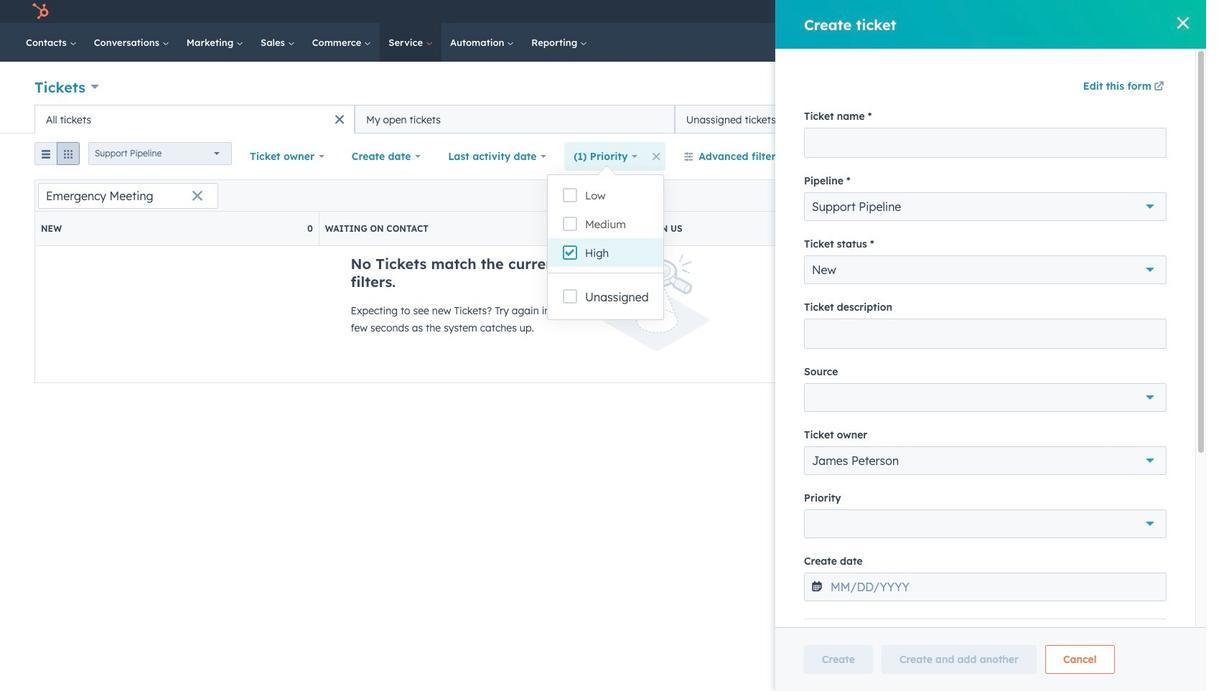 Task type: locate. For each thing, give the bounding box(es) containing it.
james peterson image
[[1040, 5, 1053, 18]]

banner
[[34, 72, 1172, 105]]

marketplaces image
[[931, 6, 944, 19]]

menu
[[826, 0, 1189, 23]]

group
[[34, 142, 80, 171]]

Search ID, name, or description search field
[[38, 183, 218, 209]]

clear input image
[[192, 191, 203, 202]]

list box
[[548, 175, 663, 273]]

Search HubSpot search field
[[1004, 30, 1156, 55]]



Task type: vqa. For each thing, say whether or not it's contained in the screenshot.
Group
yes



